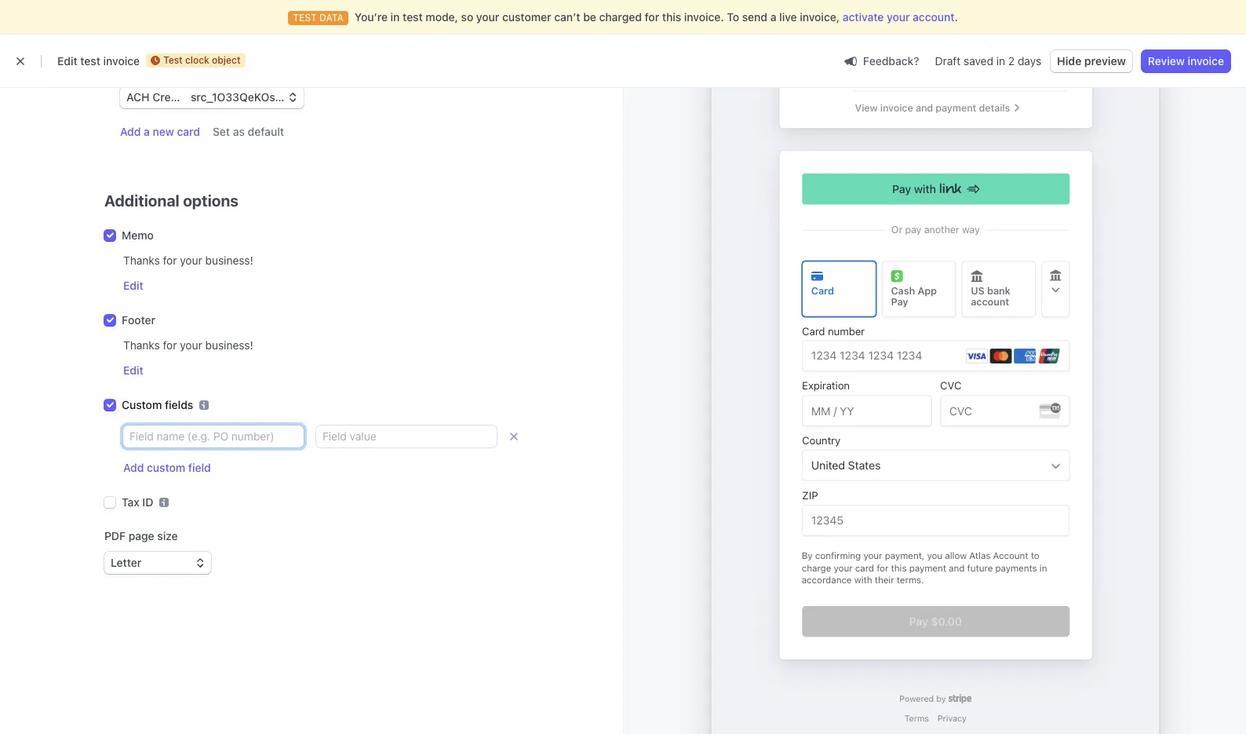 Task type: describe. For each thing, give the bounding box(es) containing it.
0 vertical spatial edit
[[57, 54, 77, 68]]

saved
[[964, 54, 994, 68]]

draft saved in 2 days
[[936, 54, 1042, 68]]

add a new card
[[120, 125, 200, 138]]

add custom field button
[[123, 460, 211, 476]]

test
[[163, 54, 183, 66]]

.
[[955, 10, 958, 24]]

business! for memo
[[205, 254, 253, 267]]

review invoice button
[[1142, 50, 1231, 72]]

set
[[213, 125, 230, 138]]

edit test invoice
[[57, 54, 140, 68]]

transfer
[[187, 90, 230, 104]]

set as default button
[[213, 124, 284, 140]]

custom
[[147, 461, 185, 474]]

ach credit transfer
[[126, 90, 230, 104]]

add custom field
[[123, 461, 211, 474]]

additional options
[[104, 192, 239, 210]]

your right activate
[[887, 10, 910, 24]]

send
[[743, 10, 768, 24]]

src_1o33qekosr4qlyxvbwxxpyxp
[[191, 90, 376, 104]]

mode,
[[426, 10, 458, 24]]

additional
[[104, 192, 180, 210]]

fields
[[165, 398, 193, 411]]

for for memo
[[163, 254, 177, 267]]

account
[[913, 10, 955, 24]]

invoice,
[[800, 10, 840, 24]]

charged
[[599, 10, 642, 24]]

hide preview button
[[1051, 50, 1133, 72]]

field
[[188, 461, 211, 474]]

feedback? button
[[838, 50, 926, 72]]

review invoice
[[1148, 54, 1225, 68]]

invoice inside button
[[1188, 54, 1225, 68]]

be
[[584, 10, 597, 24]]

card
[[177, 125, 200, 138]]

add a new card button
[[120, 124, 200, 140]]

page
[[129, 529, 154, 543]]

a inside button
[[144, 125, 150, 138]]

memo
[[122, 228, 154, 242]]

0 vertical spatial for
[[645, 10, 660, 24]]

add for add a new card
[[120, 125, 141, 138]]

your down options
[[180, 254, 202, 267]]

so
[[461, 10, 474, 24]]

letter button
[[104, 552, 211, 574]]

tax
[[122, 495, 140, 509]]

preview
[[1085, 54, 1126, 68]]

id
[[142, 495, 153, 509]]



Task type: vqa. For each thing, say whether or not it's contained in the screenshot.
topmost Add
yes



Task type: locate. For each thing, give the bounding box(es) containing it.
1 vertical spatial thanks for your business!
[[123, 338, 253, 352]]

to
[[727, 10, 740, 24]]

1 vertical spatial test
[[80, 54, 100, 68]]

add
[[120, 125, 141, 138], [123, 461, 144, 474]]

1 edit button from the top
[[123, 278, 143, 294]]

0 vertical spatial business!
[[205, 254, 253, 267]]

1 vertical spatial edit button
[[123, 363, 143, 378]]

thanks for your business!
[[123, 254, 253, 267], [123, 338, 253, 352]]

in left the 2
[[997, 54, 1006, 68]]

for
[[645, 10, 660, 24], [163, 254, 177, 267], [163, 338, 177, 352]]

invoice
[[103, 54, 140, 68], [1188, 54, 1225, 68]]

1 vertical spatial thanks
[[123, 338, 160, 352]]

clock
[[185, 54, 209, 66]]

0 vertical spatial a
[[771, 10, 777, 24]]

live
[[780, 10, 797, 24]]

edit button
[[123, 278, 143, 294], [123, 363, 143, 378]]

1 horizontal spatial invoice
[[1188, 54, 1225, 68]]

you're in test mode, so your customer can't be charged for this invoice. to send a live invoice, activate your account .
[[355, 10, 958, 24]]

review
[[1148, 54, 1185, 68]]

custom fields
[[122, 398, 193, 411]]

customer
[[502, 10, 552, 24]]

days
[[1018, 54, 1042, 68]]

for left this
[[645, 10, 660, 24]]

set as default
[[213, 125, 284, 138]]

edit button up footer
[[123, 278, 143, 294]]

object
[[212, 54, 241, 66]]

new
[[153, 125, 174, 138]]

1 vertical spatial for
[[163, 254, 177, 267]]

2 edit button from the top
[[123, 363, 143, 378]]

a
[[771, 10, 777, 24], [144, 125, 150, 138]]

your
[[476, 10, 500, 24], [887, 10, 910, 24], [180, 254, 202, 267], [180, 338, 202, 352]]

letter
[[111, 556, 142, 569]]

can't
[[554, 10, 581, 24]]

Field name (e.g. PO number) text field
[[123, 426, 304, 448]]

invoice up ach
[[103, 54, 140, 68]]

0 vertical spatial thanks for your business!
[[123, 254, 253, 267]]

add left the new
[[120, 125, 141, 138]]

thanks down memo
[[123, 254, 160, 267]]

0 horizontal spatial in
[[391, 10, 400, 24]]

in right you're
[[391, 10, 400, 24]]

0 vertical spatial add
[[120, 125, 141, 138]]

test
[[403, 10, 423, 24], [80, 54, 100, 68]]

1 thanks from the top
[[123, 254, 160, 267]]

thanks for your business! for footer
[[123, 338, 253, 352]]

for for footer
[[163, 338, 177, 352]]

thanks for your business! for memo
[[123, 254, 253, 267]]

1 vertical spatial edit
[[123, 279, 143, 292]]

test clock object
[[163, 54, 241, 66]]

tax id
[[122, 495, 153, 509]]

activate your account link
[[843, 9, 955, 25]]

2 invoice from the left
[[1188, 54, 1225, 68]]

1 business! from the top
[[205, 254, 253, 267]]

2
[[1009, 54, 1015, 68]]

edit button for footer
[[123, 363, 143, 378]]

thanks
[[123, 254, 160, 267], [123, 338, 160, 352]]

edit for footer
[[123, 364, 143, 377]]

1 horizontal spatial in
[[997, 54, 1006, 68]]

thanks for your business! down memo
[[123, 254, 253, 267]]

activate
[[843, 10, 884, 24]]

1 vertical spatial a
[[144, 125, 150, 138]]

edit button for memo
[[123, 278, 143, 294]]

0 vertical spatial edit button
[[123, 278, 143, 294]]

2 business! from the top
[[205, 338, 253, 352]]

thanks down footer
[[123, 338, 160, 352]]

thanks for footer
[[123, 338, 160, 352]]

hide
[[1058, 54, 1082, 68]]

default
[[248, 125, 284, 138]]

business! for footer
[[205, 338, 253, 352]]

feedback?
[[863, 54, 920, 67]]

2 thanks for your business! from the top
[[123, 338, 253, 352]]

1 horizontal spatial a
[[771, 10, 777, 24]]

options
[[183, 192, 239, 210]]

svg image
[[195, 558, 205, 568]]

pdf page size
[[104, 529, 178, 543]]

a left the new
[[144, 125, 150, 138]]

0 horizontal spatial invoice
[[103, 54, 140, 68]]

in
[[391, 10, 400, 24], [997, 54, 1006, 68]]

2 thanks from the top
[[123, 338, 160, 352]]

business!
[[205, 254, 253, 267], [205, 338, 253, 352]]

invoice right review
[[1188, 54, 1225, 68]]

ach
[[126, 90, 150, 104]]

as
[[233, 125, 245, 138]]

you're
[[355, 10, 388, 24]]

for up fields
[[163, 338, 177, 352]]

add inside button
[[120, 125, 141, 138]]

for down additional options
[[163, 254, 177, 267]]

add for add custom field
[[123, 461, 144, 474]]

this
[[662, 10, 682, 24]]

0 horizontal spatial test
[[80, 54, 100, 68]]

edit button up custom
[[123, 363, 143, 378]]

draft
[[936, 54, 961, 68]]

0 vertical spatial test
[[403, 10, 423, 24]]

1 vertical spatial in
[[997, 54, 1006, 68]]

credit
[[152, 90, 184, 104]]

size
[[157, 529, 178, 543]]

thanks for memo
[[123, 254, 160, 267]]

edit
[[57, 54, 77, 68], [123, 279, 143, 292], [123, 364, 143, 377]]

0 horizontal spatial a
[[144, 125, 150, 138]]

add inside button
[[123, 461, 144, 474]]

Field value text field
[[316, 426, 497, 448]]

your up fields
[[180, 338, 202, 352]]

invoice.
[[685, 10, 724, 24]]

edit for memo
[[123, 279, 143, 292]]

footer
[[122, 313, 156, 327]]

hide preview
[[1058, 54, 1126, 68]]

1 thanks for your business! from the top
[[123, 254, 253, 267]]

thanks for your business! down footer
[[123, 338, 253, 352]]

a left live
[[771, 10, 777, 24]]

1 vertical spatial business!
[[205, 338, 253, 352]]

1 vertical spatial add
[[123, 461, 144, 474]]

custom
[[122, 398, 162, 411]]

2 vertical spatial edit
[[123, 364, 143, 377]]

0 vertical spatial thanks
[[123, 254, 160, 267]]

add left custom at the left bottom
[[123, 461, 144, 474]]

pdf
[[104, 529, 126, 543]]

0 vertical spatial in
[[391, 10, 400, 24]]

1 invoice from the left
[[103, 54, 140, 68]]

2 vertical spatial for
[[163, 338, 177, 352]]

1 horizontal spatial test
[[403, 10, 423, 24]]

your right "so"
[[476, 10, 500, 24]]



